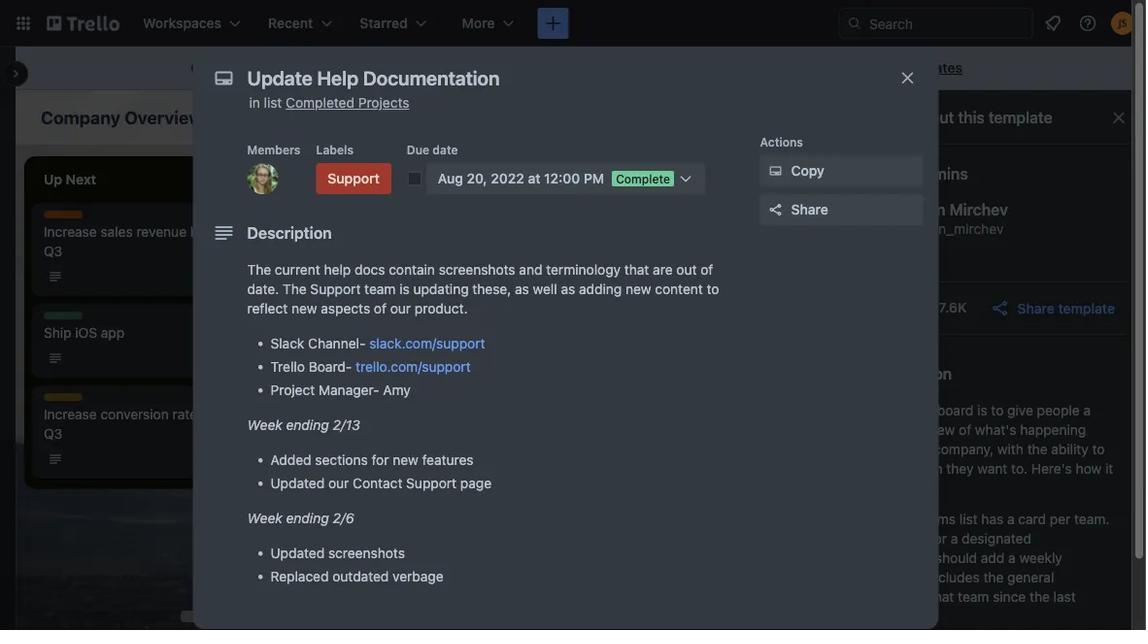 Task type: locate. For each thing, give the bounding box(es) containing it.
that down representative)
[[899, 570, 924, 586]]

marketing for marketing increase conversion rate by 20% by q3
[[44, 395, 100, 408]]

product inside product marketing brand guidelines
[[320, 293, 364, 307]]

support down labels
[[328, 171, 380, 187]]

amy freiderson (amyfreiderson) image left chris temperson (christemperson) image
[[647, 104, 674, 131]]

0 horizontal spatial that
[[625, 262, 650, 278]]

q3 for sales
[[44, 243, 62, 259]]

ending left 2/6
[[286, 511, 329, 527]]

chris temperson (christemperson) image
[[698, 104, 725, 131]]

increase inside marketing increase conversion rate by 20% by q3
[[44, 407, 97, 423]]

0 vertical spatial for
[[367, 60, 384, 76]]

0 vertical spatial ending
[[286, 417, 329, 433]]

screenshots inside the current help docs contain screenshots and terminology that are out of date. the support team is updating these, as well as adding new content to reflect new aspects of our product.
[[439, 262, 516, 278]]

1 horizontal spatial that
[[899, 570, 924, 586]]

team down :
[[864, 531, 896, 547]]

week ending 2/6
[[247, 511, 354, 527]]

the down current
[[283, 281, 307, 297]]

marketing increase conversion rate by 20% by q3
[[44, 395, 268, 442]]

team
[[365, 281, 396, 297], [864, 531, 896, 547], [958, 589, 990, 605]]

1 vertical spatial list
[[960, 512, 978, 528]]

templates
[[899, 60, 963, 76]]

20%
[[220, 407, 249, 423]]

the up when
[[910, 442, 930, 458]]

1 vertical spatial ending
[[286, 511, 329, 527]]

engineering
[[375, 224, 449, 240]]

2022 for oct 18, 2022
[[385, 251, 414, 264]]

1 ending from the top
[[286, 417, 329, 433]]

internet
[[480, 60, 529, 76]]

increase left conversion
[[44, 407, 97, 423]]

is inside the current help docs contain screenshots and terminology that are out of date. the support team is updating these, as well as adding new content to reflect new aspects of our product.
[[400, 281, 410, 297]]

1 chris temperson (christemperson) image from the left
[[526, 246, 549, 269]]

2 ending from the top
[[286, 511, 329, 527]]

2022 right 17,
[[384, 332, 412, 346]]

1 vertical spatial product
[[44, 313, 88, 327]]

ship ios app link
[[44, 324, 269, 343]]

board-
[[309, 359, 352, 375]]

color: green, title: "product" element
[[320, 293, 364, 307], [44, 312, 88, 327]]

list left 'star or unstar board' icon
[[264, 95, 282, 111]]

0 horizontal spatial this
[[911, 403, 934, 419]]

0 horizontal spatial list
[[264, 95, 282, 111]]

0 vertical spatial product
[[320, 293, 364, 307]]

as down and
[[515, 281, 529, 297]]

this right the about at right
[[959, 108, 985, 127]]

0 horizontal spatial 20,
[[467, 171, 488, 187]]

completed
[[286, 95, 355, 111]]

2 horizontal spatial template
[[1059, 300, 1116, 316]]

completed projects link
[[286, 95, 410, 111]]

1 horizontal spatial product
[[320, 293, 364, 307]]

designated
[[962, 531, 1032, 547]]

explore more templates link
[[799, 52, 975, 84]]

marketing inside marketing increase conversion rate by 20% by q3
[[44, 395, 100, 408]]

2 vertical spatial support
[[406, 476, 457, 492]]

0 vertical spatial updated
[[271, 476, 325, 492]]

1 vertical spatial oct
[[343, 332, 363, 346]]

the up high
[[837, 403, 861, 419]]

1 q3 from the top
[[44, 243, 62, 259]]

1 horizontal spatial this
[[959, 108, 985, 127]]

2 q3 from the top
[[44, 426, 62, 442]]

20,
[[467, 171, 488, 187], [643, 251, 661, 264]]

out
[[677, 262, 697, 278]]

revenue
[[136, 224, 187, 240]]

product inside product ship ios app
[[44, 313, 88, 327]]

None text field
[[238, 60, 879, 95]]

chris temperson (christemperson) image
[[526, 246, 549, 269], [802, 246, 825, 269]]

copy.
[[549, 60, 582, 76]]

product left app
[[44, 313, 88, 327]]

1 vertical spatial week
[[247, 511, 282, 527]]

high
[[837, 422, 864, 438]]

share right 437.6k
[[1018, 300, 1055, 316]]

is
[[241, 60, 251, 76], [400, 281, 410, 297], [978, 403, 988, 419]]

increase left sales
[[44, 224, 97, 240]]

color: yellow, title: "marketing" element
[[362, 293, 419, 307], [596, 293, 652, 307], [320, 374, 376, 389], [44, 394, 100, 408]]

increase inside "sales increase sales revenue by 30% in q3"
[[44, 224, 97, 240]]

chris temperson (christemperson) image up the well
[[526, 246, 549, 269]]

0 vertical spatial oct
[[343, 251, 363, 264]]

support down features
[[406, 476, 457, 492]]

amy freiderson (amyfreiderson) image left high
[[802, 409, 825, 432]]

0 horizontal spatial chris temperson (christemperson) image
[[526, 246, 549, 269]]

0 vertical spatial 20,
[[467, 171, 488, 187]]

a right (or
[[951, 531, 958, 547]]

1 oct from the top
[[343, 251, 363, 264]]

updated
[[271, 476, 325, 492], [271, 546, 325, 562]]

representative)
[[837, 551, 932, 567]]

screenshots up 'these,'
[[439, 262, 516, 278]]

2 horizontal spatial that
[[930, 589, 955, 605]]

0 horizontal spatial template
[[308, 60, 363, 76]]

analytics
[[320, 387, 377, 403]]

by
[[190, 224, 206, 240], [201, 407, 216, 423], [252, 407, 268, 423]]

for left "anyone"
[[367, 60, 384, 76]]

0 vertical spatial that
[[625, 262, 650, 278]]

happenings
[[837, 589, 910, 605]]

1 vertical spatial in
[[242, 224, 253, 240]]

2022 right 24,
[[389, 414, 417, 428]]

that left "are"
[[625, 262, 650, 278]]

our down the sections
[[328, 476, 349, 492]]

2022 left at
[[491, 171, 525, 187]]

1 vertical spatial our
[[328, 476, 349, 492]]

ship
[[44, 325, 71, 341]]

1 horizontal spatial new
[[393, 452, 419, 468]]

list left "has"
[[960, 512, 978, 528]]

our up oct 17, 2022
[[390, 301, 411, 317]]

new up contact
[[393, 452, 419, 468]]

437.6k
[[921, 300, 967, 316]]

20, right "aug"
[[467, 171, 488, 187]]

week for week ending 2/13
[[247, 417, 282, 433]]

for
[[367, 60, 384, 76], [372, 452, 389, 468]]

q3
[[44, 243, 62, 259], [44, 426, 62, 442]]

: the teams list has a card per team. the team lead (or a designated representative) should add a weekly comment that includes the general happenings of that team since the last update.
[[837, 512, 1110, 625]]

0 vertical spatial increase
[[44, 224, 97, 240]]

1 horizontal spatial team
[[864, 531, 896, 547]]

2022 for nov 24, 2022
[[389, 414, 417, 428]]

0 vertical spatial template
[[308, 60, 363, 76]]

public
[[266, 60, 304, 76]]

2 vertical spatial amy freiderson (amyfreiderson) image
[[802, 409, 825, 432]]

new down mar
[[626, 281, 652, 297]]

at
[[528, 171, 541, 187]]

0 vertical spatial share
[[792, 202, 829, 218]]

1 vertical spatial q3
[[44, 426, 62, 442]]

2 horizontal spatial is
[[978, 403, 988, 419]]

last
[[1054, 589, 1076, 605]]

amy freiderson (amyfreiderson) image
[[647, 104, 674, 131], [247, 163, 278, 194], [802, 409, 825, 432]]

2 oct from the top
[[343, 332, 363, 346]]

of up company,
[[959, 422, 972, 438]]

color: green, title: "product" element down help
[[320, 293, 364, 307]]

1 horizontal spatial is
[[400, 281, 410, 297]]

is right this
[[241, 60, 251, 76]]

Search field
[[863, 9, 1033, 38]]

by right 20%
[[252, 407, 268, 423]]

description up the goal
[[868, 365, 953, 383]]

a right "has"
[[1008, 512, 1015, 528]]

mar
[[619, 251, 640, 264]]

oct
[[343, 251, 363, 264], [343, 332, 363, 346]]

company,
[[934, 442, 994, 458]]

by right the rate
[[201, 407, 216, 423]]

0 vertical spatial team
[[365, 281, 396, 297]]

2022 right 18,
[[385, 251, 414, 264]]

1 vertical spatial template
[[989, 108, 1053, 127]]

board up the due
[[387, 109, 425, 125]]

30%
[[209, 224, 238, 240]]

0 vertical spatial board
[[387, 109, 425, 125]]

oct left 18,
[[343, 251, 363, 264]]

team down docs
[[365, 281, 396, 297]]

of right out
[[701, 262, 714, 278]]

on
[[437, 60, 452, 76]]

is up what's
[[978, 403, 988, 419]]

that down includes
[[930, 589, 955, 605]]

jordan mirchev (jordan_mirchev) image
[[748, 104, 775, 131]]

share template
[[1018, 300, 1116, 316]]

in list completed projects
[[249, 95, 410, 111]]

screenshots up the outdated
[[328, 546, 405, 562]]

1 vertical spatial 20,
[[643, 251, 661, 264]]

is down 'contain'
[[400, 281, 410, 297]]

in
[[249, 95, 260, 111], [242, 224, 253, 240]]

of right happenings
[[913, 589, 926, 605]]

it
[[1106, 461, 1114, 477]]

2 vertical spatial team
[[958, 589, 990, 605]]

2 vertical spatial new
[[393, 452, 419, 468]]

new left brand
[[292, 301, 317, 317]]

amy freiderson (amyfreiderson) image down "members"
[[247, 163, 278, 194]]

1 vertical spatial is
[[400, 281, 410, 297]]

1 vertical spatial amy freiderson (amyfreiderson) image
[[247, 163, 278, 194]]

color: orange, title: "sales" element
[[44, 211, 83, 225]]

search image
[[847, 16, 863, 31]]

0 notifications image
[[1042, 12, 1065, 35]]

0 horizontal spatial team
[[365, 281, 396, 297]]

marketing for marketing analytics data
[[320, 375, 376, 389]]

app
[[101, 325, 125, 341]]

updated up replaced
[[271, 546, 325, 562]]

1 horizontal spatial our
[[390, 301, 411, 317]]

in left 'star or unstar board' icon
[[249, 95, 260, 111]]

by inside "sales increase sales revenue by 30% in q3"
[[190, 224, 206, 240]]

0 horizontal spatial as
[[515, 281, 529, 297]]

1 horizontal spatial description
[[868, 365, 953, 383]]

works:
[[837, 481, 878, 497]]

a right add
[[1009, 551, 1016, 567]]

support down help
[[310, 281, 361, 297]]

brand guidelines link
[[320, 304, 545, 324]]

board for board admins
[[868, 165, 911, 183]]

0 horizontal spatial description
[[247, 224, 332, 242]]

2 as from the left
[[561, 281, 576, 297]]

support
[[328, 171, 380, 187], [310, 281, 361, 297], [406, 476, 457, 492]]

0 horizontal spatial our
[[328, 476, 349, 492]]

1 vertical spatial board
[[868, 165, 911, 183]]

board up jordan
[[868, 165, 911, 183]]

1 horizontal spatial chris temperson (christemperson) image
[[802, 246, 825, 269]]

1 horizontal spatial amy freiderson (amyfreiderson) image
[[647, 104, 674, 131]]

share for share
[[792, 202, 829, 218]]

to
[[532, 60, 545, 76], [707, 281, 720, 297], [992, 403, 1004, 419], [1093, 442, 1105, 458]]

2022
[[491, 171, 525, 187], [385, 251, 414, 264], [664, 251, 693, 264], [384, 332, 412, 346], [389, 414, 417, 428]]

2022 for mar 20, 2022
[[664, 251, 693, 264]]

q3 inside marketing increase conversion rate by 20% by q3
[[44, 426, 62, 442]]

sm image
[[188, 59, 207, 79]]

team down includes
[[958, 589, 990, 605]]

1 horizontal spatial board
[[868, 165, 911, 183]]

ending down project
[[286, 417, 329, 433]]

contain
[[389, 262, 435, 278]]

channel-
[[308, 336, 366, 352]]

0 horizontal spatial is
[[241, 60, 251, 76]]

@jordan_mirchev
[[895, 221, 1004, 237]]

1 vertical spatial this
[[911, 403, 934, 419]]

throughout
[[837, 442, 906, 458]]

labels
[[316, 143, 354, 156]]

as right the well
[[561, 281, 576, 297]]

2 updated from the top
[[271, 546, 325, 562]]

to right content
[[707, 281, 720, 297]]

Board name text field
[[31, 102, 213, 133]]

1 horizontal spatial color: green, title: "product" element
[[320, 293, 364, 307]]

john smith (johnsmith38824343) image
[[1112, 12, 1135, 35]]

support inside color: red, title: "support" element
[[328, 171, 380, 187]]

0 vertical spatial new
[[626, 281, 652, 297]]

oct left 17,
[[343, 332, 363, 346]]

1 vertical spatial share
[[1018, 300, 1055, 316]]

2022 up content
[[664, 251, 693, 264]]

screenshots
[[439, 262, 516, 278], [328, 546, 405, 562]]

2 week from the top
[[247, 511, 282, 527]]

week
[[247, 417, 282, 433], [247, 511, 282, 527]]

updated inside added sections for new features updated our contact support page
[[271, 476, 325, 492]]

24,
[[368, 414, 385, 428]]

share down 'copy'
[[792, 202, 829, 218]]

content
[[655, 281, 703, 297]]

1 week from the top
[[247, 417, 282, 433]]

since
[[993, 589, 1026, 605]]

updated down "added"
[[271, 476, 325, 492]]

that inside the current help docs contain screenshots and terminology that are out of date. the support team is updating these, as well as adding new content to reflect new aspects of our product.
[[625, 262, 650, 278]]

a right people
[[1084, 403, 1091, 419]]

product down help
[[320, 293, 364, 307]]

1 vertical spatial for
[[372, 452, 389, 468]]

1 horizontal spatial list
[[960, 512, 978, 528]]

1 vertical spatial screenshots
[[328, 546, 405, 562]]

this up overview
[[911, 403, 934, 419]]

public image
[[327, 110, 342, 125]]

a left public at top left
[[255, 60, 262, 76]]

1 vertical spatial that
[[899, 570, 924, 586]]

0 vertical spatial our
[[390, 301, 411, 317]]

product for brand
[[320, 293, 364, 307]]

1 horizontal spatial screenshots
[[439, 262, 516, 278]]

1 increase from the top
[[44, 224, 97, 240]]

description up current
[[247, 224, 332, 242]]

0 horizontal spatial amy freiderson (amyfreiderson) image
[[247, 163, 278, 194]]

0 vertical spatial week
[[247, 417, 282, 433]]

product for ios
[[44, 313, 88, 327]]

q3 inside "sales increase sales revenue by 30% in q3"
[[44, 243, 62, 259]]

in right '30%'
[[242, 224, 253, 240]]

aug
[[438, 171, 463, 187]]

date
[[433, 143, 458, 156]]

rate
[[173, 407, 197, 423]]

1 horizontal spatial 20,
[[643, 251, 661, 264]]

find
[[837, 461, 861, 477]]

the right on
[[456, 60, 476, 76]]

2 increase from the top
[[44, 407, 97, 423]]

0 horizontal spatial board
[[387, 109, 425, 125]]

by for 30%
[[190, 224, 206, 240]]

trello.com/support link
[[356, 359, 471, 375]]

1 updated from the top
[[271, 476, 325, 492]]

board inside button
[[387, 109, 425, 125]]

20, right mar
[[643, 251, 661, 264]]

the right :
[[888, 512, 912, 528]]

jordan mirchev (jordan_mirchev) image
[[835, 202, 883, 251]]

0 vertical spatial support
[[328, 171, 380, 187]]

2 vertical spatial is
[[978, 403, 988, 419]]

template
[[308, 60, 363, 76], [989, 108, 1053, 127], [1059, 300, 1116, 316]]

manager-
[[319, 382, 380, 398]]

0 horizontal spatial product
[[44, 313, 88, 327]]

1 vertical spatial increase
[[44, 407, 97, 423]]

chris temperson (christemperson) image left jordan mirchev (jordan_mirchev) image
[[802, 246, 825, 269]]

1 horizontal spatial share
[[1018, 300, 1055, 316]]

by for 20%
[[201, 407, 216, 423]]

18,
[[366, 251, 382, 264]]

0 vertical spatial q3
[[44, 243, 62, 259]]

share for share template
[[1018, 300, 1055, 316]]

contact
[[353, 476, 403, 492]]

updated screenshots replaced outdated verbage
[[271, 546, 444, 585]]

increase sales revenue by 30% in q3 link
[[44, 223, 269, 261]]

1 vertical spatial updated
[[271, 546, 325, 562]]

1 horizontal spatial as
[[561, 281, 576, 297]]

john opherson (johnopherson) image
[[723, 104, 750, 131]]

to inside the current help docs contain screenshots and terminology that are out of date. the support team is updating these, as well as adding new content to reflect new aspects of our product.
[[707, 281, 720, 297]]

0 horizontal spatial screenshots
[[328, 546, 405, 562]]

add
[[981, 551, 1005, 567]]

oct 18, 2022
[[343, 251, 414, 264]]

week down "added"
[[247, 511, 282, 527]]

0 vertical spatial screenshots
[[439, 262, 516, 278]]

color: green, title: "product" element left app
[[44, 312, 88, 327]]

marketing inside marketing analytics data
[[320, 375, 376, 389]]

week up "added"
[[247, 417, 282, 433]]

product ship ios app
[[44, 313, 125, 341]]

0 horizontal spatial share
[[792, 202, 829, 218]]

0 horizontal spatial color: green, title: "product" element
[[44, 312, 88, 327]]

aspects
[[321, 301, 370, 317]]

teams
[[916, 512, 956, 528]]

share
[[792, 202, 829, 218], [1018, 300, 1055, 316]]

2 vertical spatial template
[[1059, 300, 1116, 316]]

board for board
[[387, 109, 425, 125]]

1 vertical spatial support
[[310, 281, 361, 297]]

for up contact
[[372, 452, 389, 468]]

0 horizontal spatial new
[[292, 301, 317, 317]]

our inside the current help docs contain screenshots and terminology that are out of date. the support team is updating these, as well as adding new content to reflect new aspects of our product.
[[390, 301, 411, 317]]

by left '30%'
[[190, 224, 206, 240]]

conversion
[[101, 407, 169, 423]]



Task type: vqa. For each thing, say whether or not it's contained in the screenshot.
Slack.Com/Support
yes



Task type: describe. For each thing, give the bounding box(es) containing it.
slack channel- slack.com/support trello board- trello.com/support project manager- amy
[[271, 336, 485, 398]]

projects
[[358, 95, 410, 111]]

pm
[[584, 171, 605, 187]]

what's
[[976, 422, 1017, 438]]

:
[[880, 512, 884, 528]]

1 vertical spatial color: green, title: "product" element
[[44, 312, 88, 327]]

board button
[[354, 102, 458, 133]]

is inside the goal of this board is to give people a high level overview of what's happening throughout the company, with the ability to find details when they want to. here's how it works:
[[978, 403, 988, 419]]

17,
[[366, 332, 380, 346]]

want
[[978, 461, 1008, 477]]

adding
[[579, 281, 622, 297]]

date.
[[247, 281, 279, 297]]

sales
[[101, 224, 133, 240]]

analytics data link
[[320, 386, 545, 405]]

give
[[1008, 403, 1034, 419]]

the up date.
[[247, 262, 271, 278]]

comment
[[837, 570, 896, 586]]

primary element
[[0, 0, 1147, 47]]

2 chris temperson (christemperson) image from the left
[[802, 246, 825, 269]]

company overview
[[41, 107, 203, 128]]

nov
[[343, 414, 365, 428]]

develop
[[320, 224, 371, 240]]

2022 for aug 20, 2022 at 12:00 pm
[[491, 171, 525, 187]]

this is a public template for anyone on the internet to copy.
[[211, 60, 582, 76]]

12:00
[[544, 171, 580, 187]]

oct for oct 18, 2022
[[343, 251, 363, 264]]

0 vertical spatial is
[[241, 60, 251, 76]]

the up representative)
[[837, 531, 861, 547]]

more
[[862, 60, 895, 76]]

per
[[1050, 512, 1071, 528]]

beth orthman (bethorthman) image
[[250, 265, 273, 289]]

share button
[[760, 194, 924, 225]]

goal
[[864, 403, 891, 419]]

increase for sales
[[44, 224, 97, 240]]

(or
[[930, 531, 947, 547]]

marketing for marketing
[[596, 293, 652, 307]]

overview
[[900, 422, 956, 438]]

help
[[324, 262, 351, 278]]

blog
[[453, 224, 481, 240]]

copy
[[792, 163, 825, 179]]

when
[[910, 461, 943, 477]]

the up here's at the right bottom of page
[[1028, 442, 1048, 458]]

oct 17, 2022
[[343, 332, 412, 346]]

has
[[982, 512, 1004, 528]]

1 vertical spatial description
[[868, 365, 953, 383]]

in inside "sales increase sales revenue by 30% in q3"
[[242, 224, 253, 240]]

for inside added sections for new features updated our contact support page
[[372, 452, 389, 468]]

2 horizontal spatial team
[[958, 589, 990, 605]]

color: red, title: "support" element
[[316, 163, 392, 194]]

list inside : the teams list has a card per team. the team lead (or a designated representative) should add a weekly comment that includes the general happenings of that team since the last update.
[[960, 512, 978, 528]]

features
[[422, 452, 474, 468]]

mar 20, 2022
[[619, 251, 693, 264]]

1 as from the left
[[515, 281, 529, 297]]

terminology
[[546, 262, 621, 278]]

support inside the current help docs contain screenshots and terminology that are out of date. the support team is updating these, as well as adding new content to reflect new aspects of our product.
[[310, 281, 361, 297]]

increase for conversion
[[44, 407, 97, 423]]

board
[[938, 403, 974, 419]]

the current help docs contain screenshots and terminology that are out of date. the support team is updating these, as well as adding new content to reflect new aspects of our product.
[[247, 262, 720, 317]]

1 horizontal spatial template
[[989, 108, 1053, 127]]

board admins
[[868, 165, 969, 183]]

create board or workspace image
[[544, 14, 563, 33]]

added sections for new features updated our contact support page
[[271, 452, 492, 492]]

sales increase sales revenue by 30% in q3
[[44, 212, 253, 259]]

support inside added sections for new features updated our contact support page
[[406, 476, 457, 492]]

the inside the goal of this board is to give people a high level overview of what's happening throughout the company, with the ability to find details when they want to. here's how it works:
[[837, 403, 861, 419]]

1 vertical spatial team
[[864, 531, 896, 547]]

2 horizontal spatial amy freiderson (amyfreiderson) image
[[802, 409, 825, 432]]

our inside added sections for new features updated our contact support page
[[328, 476, 349, 492]]

2 vertical spatial that
[[930, 589, 955, 605]]

data
[[381, 387, 410, 403]]

product.
[[415, 301, 468, 317]]

are
[[653, 262, 673, 278]]

well
[[533, 281, 557, 297]]

sections
[[315, 452, 368, 468]]

general
[[1008, 570, 1055, 586]]

0 vertical spatial amy freiderson (amyfreiderson) image
[[647, 104, 674, 131]]

0 vertical spatial color: green, title: "product" element
[[320, 293, 364, 307]]

they
[[947, 461, 974, 477]]

to.
[[1012, 461, 1028, 477]]

20, for aug
[[467, 171, 488, 187]]

20, for mar
[[643, 251, 661, 264]]

marketing inside product marketing brand guidelines
[[362, 293, 419, 307]]

reflect
[[247, 301, 288, 317]]

to up how
[[1093, 442, 1105, 458]]

the down add
[[984, 570, 1004, 586]]

updated inside updated screenshots replaced outdated verbage
[[271, 546, 325, 562]]

0 vertical spatial this
[[959, 108, 985, 127]]

replaced
[[271, 569, 329, 585]]

jordan mirchev @jordan_mirchev
[[895, 201, 1009, 237]]

of up oct 17, 2022
[[374, 301, 387, 317]]

brand
[[320, 306, 357, 322]]

template inside share template button
[[1059, 300, 1116, 316]]

how
[[1076, 461, 1102, 477]]

q3 for conversion
[[44, 426, 62, 442]]

nov 24, 2022
[[343, 414, 417, 428]]

0 vertical spatial in
[[249, 95, 260, 111]]

trello.com/support
[[356, 359, 471, 375]]

star or unstar board image
[[292, 110, 307, 125]]

open information menu image
[[1079, 14, 1098, 33]]

verbage
[[393, 569, 444, 585]]

these,
[[473, 281, 511, 297]]

to left "copy."
[[532, 60, 545, 76]]

includes
[[928, 570, 980, 586]]

week for week ending 2/6
[[247, 511, 282, 527]]

aug 20, 2022 at 12:00 pm
[[438, 171, 605, 187]]

details
[[864, 461, 906, 477]]

explore
[[811, 60, 859, 76]]

company
[[41, 107, 120, 128]]

2 horizontal spatial new
[[626, 281, 652, 297]]

marketing analytics data
[[320, 375, 410, 403]]

trello
[[271, 359, 305, 375]]

oct for oct 17, 2022
[[343, 332, 363, 346]]

team inside the current help docs contain screenshots and terminology that are out of date. the support team is updating these, as well as adding new content to reflect new aspects of our product.
[[365, 281, 396, 297]]

this inside the goal of this board is to give people a high level overview of what's happening throughout the company, with the ability to find details when they want to. here's how it works:
[[911, 403, 934, 419]]

of inside : the teams list has a card per team. the team lead (or a designated representative) should add a weekly comment that includes the general happenings of that team since the last update.
[[913, 589, 926, 605]]

anyone
[[388, 60, 433, 76]]

about
[[911, 108, 955, 127]]

1 vertical spatial new
[[292, 301, 317, 317]]

0 vertical spatial description
[[247, 224, 332, 242]]

updating
[[414, 281, 469, 297]]

the down 'general'
[[1030, 589, 1050, 605]]

sm image
[[766, 161, 786, 181]]

2022 for oct 17, 2022
[[384, 332, 412, 346]]

new inside added sections for new features updated our contact support page
[[393, 452, 419, 468]]

of right the goal
[[895, 403, 907, 419]]

screenshots inside updated screenshots replaced outdated verbage
[[328, 546, 405, 562]]

copy link
[[760, 155, 924, 187]]

here's
[[1032, 461, 1073, 477]]

overview
[[124, 107, 203, 128]]

0 vertical spatial list
[[264, 95, 282, 111]]

complete
[[616, 172, 671, 186]]

ending for 2/6
[[286, 511, 329, 527]]

Mark due date as complete checkbox
[[407, 171, 423, 187]]

project
[[271, 382, 315, 398]]

due date
[[407, 143, 458, 156]]

due
[[407, 143, 430, 156]]

to up what's
[[992, 403, 1004, 419]]

docs
[[355, 262, 385, 278]]

this
[[211, 60, 237, 76]]

a inside the goal of this board is to give people a high level overview of what's happening throughout the company, with the ability to find details when they want to. here's how it works:
[[1084, 403, 1091, 419]]

andre gorte (andregorte) image
[[672, 104, 700, 131]]

ending for 2/13
[[286, 417, 329, 433]]



